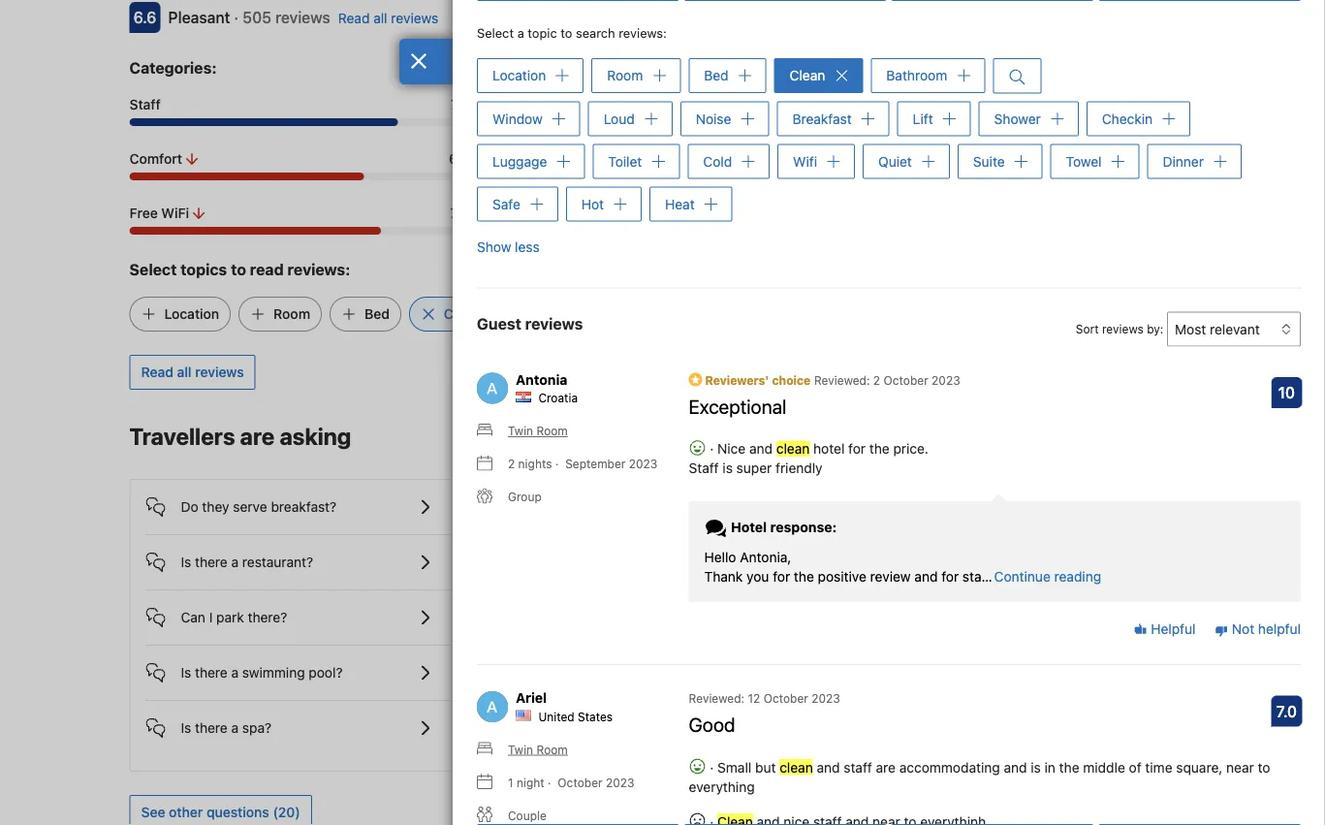 Task type: locate. For each thing, give the bounding box(es) containing it.
1 vertical spatial read all reviews
[[141, 364, 244, 380]]

1 vertical spatial select
[[129, 260, 177, 279]]

1 vertical spatial all
[[177, 364, 192, 380]]

room
[[607, 67, 643, 83], [274, 306, 310, 322], [537, 424, 568, 438], [537, 743, 568, 756]]

and up super on the bottom of the page
[[750, 441, 773, 457]]

of
[[1130, 759, 1142, 775]]

a inside button
[[231, 665, 239, 681]]

read up the travellers
[[141, 364, 174, 380]]

breakfast?
[[271, 499, 337, 515]]

twin room for ariel
[[508, 743, 568, 756]]

sort reviews by:
[[1076, 322, 1164, 336]]

read
[[338, 10, 370, 26], [141, 364, 174, 380]]

1 is from the top
[[181, 554, 191, 570]]

there?
[[248, 609, 287, 625]]

reviews left by:
[[1103, 322, 1144, 336]]

1 horizontal spatial staff
[[689, 460, 719, 476]]

1 vertical spatial twin
[[508, 743, 534, 756]]

reviewed: for reviewed: 12 october 2023
[[689, 692, 745, 705]]

the left price.
[[870, 441, 890, 457]]

october right '12' at the bottom right of page
[[764, 692, 809, 705]]

1 vertical spatial october
[[764, 692, 809, 705]]

0 horizontal spatial i
[[209, 609, 213, 625]]

the inside button
[[592, 499, 612, 515]]

exceptional
[[689, 395, 787, 417]]

nights
[[519, 457, 552, 471]]

there up is there a spa?
[[195, 665, 228, 681]]

0 vertical spatial i
[[660, 554, 663, 570]]

0 vertical spatial 6.8
[[1176, 96, 1196, 112]]

(20)
[[273, 804, 300, 820]]

1 vertical spatial clean
[[780, 759, 814, 775]]

how and when do i pay?
[[544, 554, 696, 570]]

0 vertical spatial read all reviews
[[338, 10, 439, 26]]

clean right but
[[780, 759, 814, 775]]

1 vertical spatial twin room
[[508, 743, 568, 756]]

pleasant · 505 reviews
[[168, 8, 331, 27]]

rooms
[[606, 665, 645, 681], [606, 718, 645, 734]]

0 horizontal spatial are
[[240, 423, 275, 450]]

1 vertical spatial clean
[[444, 306, 481, 322]]

1 horizontal spatial bathroom
[[887, 67, 948, 83]]

clean
[[777, 441, 810, 457], [780, 759, 814, 775]]

the inside hello antonia, thank you for the positive review and for sta… continue reading
[[794, 569, 815, 585]]

show less button
[[477, 229, 540, 264]]

serve
[[233, 499, 267, 515]]

loud
[[604, 110, 635, 126]]

1 horizontal spatial are
[[876, 759, 896, 775]]

are there rooms with a private bathroom?
[[544, 718, 733, 754]]

read
[[250, 260, 284, 279]]

with for sea
[[649, 665, 675, 681]]

and
[[750, 441, 773, 457], [576, 554, 599, 570], [915, 569, 938, 585], [817, 759, 841, 775], [1004, 759, 1028, 775]]

2 horizontal spatial to
[[1259, 759, 1271, 775]]

6.8 up 8.8
[[1176, 96, 1196, 112]]

0 vertical spatial clean
[[777, 441, 810, 457]]

1 vertical spatial i
[[209, 609, 213, 625]]

0 horizontal spatial read
[[141, 364, 174, 380]]

is left "in"
[[1031, 759, 1042, 775]]

helpful button
[[1134, 620, 1196, 639]]

the right "in"
[[1060, 759, 1080, 775]]

0 vertical spatial october
[[884, 373, 929, 387]]

select left topics on the left top of the page
[[129, 260, 177, 279]]

clean for nice and
[[777, 441, 810, 457]]

1 rooms from the top
[[606, 665, 645, 681]]

and right how
[[576, 554, 599, 570]]

is there a swimming pool? button
[[146, 646, 453, 685]]

is down can
[[181, 665, 191, 681]]

reviews: down free wifi 7.4 meter
[[288, 260, 351, 279]]

1 are from the top
[[544, 665, 566, 681]]

see other questions (20) button
[[129, 795, 312, 825]]

2 with from the top
[[649, 718, 675, 734]]

there for are there rooms with a private bathroom?
[[569, 718, 602, 734]]

0 vertical spatial location
[[493, 67, 546, 83]]

reviewed: right "choice"
[[815, 373, 871, 387]]

location for 8.8
[[856, 151, 911, 167]]

1 horizontal spatial reviews:
[[619, 26, 667, 40]]

0 vertical spatial twin room
[[508, 424, 568, 438]]

with left private
[[649, 718, 675, 734]]

1 vertical spatial with
[[649, 718, 675, 734]]

there inside the are there rooms with a private bathroom?
[[569, 718, 602, 734]]

questions
[[207, 804, 269, 820]]

1 vertical spatial bathroom
[[535, 306, 598, 322]]

checkin
[[1103, 110, 1153, 126]]

a left "swimming"
[[231, 665, 239, 681]]

1 vertical spatial staff
[[689, 460, 719, 476]]

0 vertical spatial are
[[240, 423, 275, 450]]

is inside button
[[181, 665, 191, 681]]

and staff are accommodating and is in the middle of time square, near to everything
[[689, 759, 1271, 795]]

october for 2
[[884, 373, 929, 387]]

are up ariel
[[544, 665, 566, 681]]

1 vertical spatial read
[[141, 364, 174, 380]]

twin up nights on the bottom left
[[508, 424, 534, 438]]

1 horizontal spatial location
[[493, 67, 546, 83]]

october up price.
[[884, 373, 929, 387]]

0 vertical spatial is
[[723, 460, 733, 476]]

0 horizontal spatial all
[[177, 364, 192, 380]]

1 horizontal spatial read
[[338, 10, 370, 26]]

reviewed: up good
[[689, 692, 745, 705]]

to right near
[[1259, 759, 1271, 775]]

6.6 left the rated pleasant element
[[133, 8, 157, 27]]

helpful
[[1259, 621, 1302, 637]]

read all reviews up close image
[[338, 10, 439, 26]]

0 horizontal spatial staff
[[129, 96, 161, 112]]

twin room link up "night"
[[477, 741, 568, 758]]

1 horizontal spatial all
[[374, 10, 388, 26]]

1 twin room link from the top
[[477, 422, 568, 440]]

room down read
[[274, 306, 310, 322]]

read all reviews up the travellers
[[141, 364, 244, 380]]

6.8 for cleanliness
[[1176, 96, 1196, 112]]

reviews up travellers are asking
[[195, 364, 244, 380]]

0 horizontal spatial bed
[[365, 306, 390, 322]]

1 vertical spatial bed
[[365, 306, 390, 322]]

are
[[544, 665, 566, 681], [544, 718, 566, 734]]

twin room link for ariel
[[477, 741, 568, 758]]

7.0
[[1277, 702, 1298, 721]]

super
[[737, 460, 772, 476]]

do
[[640, 554, 656, 570]]

read right '505' at the top left of page
[[338, 10, 370, 26]]

rooms inside the are there rooms with a private bathroom?
[[606, 718, 645, 734]]

0 horizontal spatial reviews:
[[288, 260, 351, 279]]

there for is there a swimming pool?
[[195, 665, 228, 681]]

1 vertical spatial is
[[181, 665, 191, 681]]

6.8 down breakfast at the top right
[[812, 151, 833, 167]]

reviews:
[[619, 26, 667, 40], [288, 260, 351, 279]]

do they serve breakfast?
[[181, 499, 337, 515]]

1 vertical spatial is
[[1031, 759, 1042, 775]]

2 left nights on the bottom left
[[508, 457, 515, 471]]

1 horizontal spatial read all reviews
[[338, 10, 439, 26]]

0 vertical spatial with
[[649, 665, 675, 681]]

room down croatia
[[537, 424, 568, 438]]

for right you
[[773, 569, 791, 585]]

clean for small but
[[780, 759, 814, 775]]

to right the topic
[[561, 26, 573, 40]]

0 vertical spatial select
[[477, 26, 514, 40]]

0 horizontal spatial location
[[164, 306, 219, 322]]

1 vertical spatial are
[[544, 718, 566, 734]]

there inside button
[[195, 665, 228, 681]]

2 horizontal spatial location
[[856, 151, 911, 167]]

suite
[[974, 153, 1006, 169]]

0 vertical spatial are
[[544, 665, 566, 681]]

staff down review categories element
[[129, 96, 161, 112]]

other
[[169, 804, 203, 820]]

clean
[[790, 67, 826, 83], [444, 306, 481, 322]]

0 vertical spatial bed
[[705, 67, 729, 83]]

staff 7.9 meter
[[129, 118, 470, 126]]

6.6 up wifi
[[813, 96, 833, 112]]

0 vertical spatial rooms
[[606, 665, 645, 681]]

not helpful button
[[1215, 620, 1302, 639]]

is for staff
[[723, 460, 733, 476]]

room down united on the left bottom of page
[[537, 743, 568, 756]]

with inside the are there rooms with a private bathroom?
[[649, 718, 675, 734]]

croatia
[[539, 391, 578, 405]]

the left pet
[[592, 499, 612, 515]]

there left spa?
[[195, 720, 228, 736]]

comfort 6.9 meter
[[129, 172, 470, 180]]

facilities
[[493, 96, 549, 112]]

select for select topics to read reviews:
[[129, 260, 177, 279]]

for
[[532, 151, 550, 167], [849, 441, 866, 457], [773, 569, 791, 585], [942, 569, 959, 585]]

but
[[756, 759, 776, 775]]

window
[[493, 110, 543, 126]]

reviews inside button
[[195, 364, 244, 380]]

select for select a topic to search reviews:
[[477, 26, 514, 40]]

is for is there a restaurant?
[[181, 554, 191, 570]]

0 horizontal spatial 6.8
[[812, 151, 833, 167]]

0 horizontal spatial october
[[558, 776, 603, 789]]

1 vertical spatial are
[[876, 759, 896, 775]]

spa?
[[242, 720, 272, 736]]

2 vertical spatial is
[[181, 720, 191, 736]]

1 vertical spatial 6.8
[[812, 151, 833, 167]]

twin room up nights on the bottom left
[[508, 424, 568, 438]]

what's
[[544, 499, 588, 515]]

twin room link up nights on the bottom left
[[477, 422, 568, 440]]

1 vertical spatial location
[[856, 151, 911, 167]]

1 horizontal spatial clean
[[790, 67, 826, 83]]

i right can
[[209, 609, 213, 625]]

is for is there a swimming pool?
[[181, 665, 191, 681]]

twin room up "night"
[[508, 743, 568, 756]]

1 vertical spatial rooms
[[606, 718, 645, 734]]

less
[[515, 238, 540, 254]]

staff down nice on the bottom
[[689, 460, 719, 476]]

response:
[[771, 519, 837, 535]]

are inside the are there rooms with a private bathroom?
[[544, 718, 566, 734]]

2 twin room from the top
[[508, 743, 568, 756]]

2 right "choice"
[[874, 373, 881, 387]]

travellers are asking
[[129, 423, 351, 450]]

for right hotel
[[849, 441, 866, 457]]

are right staff
[[876, 759, 896, 775]]

is down do
[[181, 554, 191, 570]]

1 vertical spatial reviewed:
[[689, 692, 745, 705]]

location up facilities
[[493, 67, 546, 83]]

1 horizontal spatial is
[[1031, 759, 1042, 775]]

0 horizontal spatial reviewed:
[[689, 692, 745, 705]]

0 horizontal spatial bathroom
[[535, 306, 598, 322]]

2 vertical spatial to
[[1259, 759, 1271, 775]]

1 twin from the top
[[508, 424, 534, 438]]

staff
[[844, 759, 873, 775]]

heat
[[666, 196, 695, 212]]

there up bathroom?
[[569, 718, 602, 734]]

and left "in"
[[1004, 759, 1028, 775]]

2 is from the top
[[181, 665, 191, 681]]

2 horizontal spatial october
[[884, 373, 929, 387]]

3 is from the top
[[181, 720, 191, 736]]

can i park there? button
[[146, 591, 453, 629]]

hotel for the price. staff is super friendly
[[689, 441, 929, 476]]

with left sea
[[649, 665, 675, 681]]

value
[[493, 151, 528, 167]]

wifi
[[794, 153, 818, 169]]

is down nice on the bottom
[[723, 460, 733, 476]]

1 horizontal spatial 6.8
[[1176, 96, 1196, 112]]

are left asking
[[240, 423, 275, 450]]

2023
[[932, 373, 961, 387], [629, 457, 658, 471], [812, 692, 841, 705], [606, 776, 635, 789]]

1 horizontal spatial select
[[477, 26, 514, 40]]

pleasant
[[168, 8, 230, 27]]

is inside and staff are accommodating and is in the middle of time square, near to everything
[[1031, 759, 1042, 775]]

is there a restaurant?
[[181, 554, 313, 570]]

september
[[566, 457, 626, 471]]

0 horizontal spatial is
[[723, 460, 733, 476]]

· up the everything
[[707, 759, 718, 775]]

staff
[[129, 96, 161, 112], [689, 460, 719, 476]]

is left spa?
[[181, 720, 191, 736]]

the left positive on the bottom of page
[[794, 569, 815, 585]]

1 horizontal spatial reviewed:
[[815, 373, 871, 387]]

bathroom right guest
[[535, 306, 598, 322]]

1 twin room from the top
[[508, 424, 568, 438]]

2 twin from the top
[[508, 743, 534, 756]]

2 twin room link from the top
[[477, 741, 568, 758]]

there down they
[[195, 554, 228, 570]]

2 vertical spatial october
[[558, 776, 603, 789]]

for right value
[[532, 151, 550, 167]]

0 vertical spatial 6.6
[[133, 8, 157, 27]]

reviews up close image
[[391, 10, 439, 26]]

rooms up states
[[606, 665, 645, 681]]

are up bathroom?
[[544, 718, 566, 734]]

6.6
[[133, 8, 157, 27], [813, 96, 833, 112]]

how and when do i pay? button
[[509, 535, 817, 574]]

10
[[1279, 383, 1296, 402]]

there up united states
[[569, 665, 602, 681]]

location down cleanliness
[[856, 151, 911, 167]]

october down bathroom?
[[558, 776, 603, 789]]

0 vertical spatial all
[[374, 10, 388, 26]]

select left the topic
[[477, 26, 514, 40]]

1 horizontal spatial 2
[[874, 373, 881, 387]]

1 vertical spatial to
[[231, 260, 246, 279]]

clean up breakfast at the top right
[[790, 67, 826, 83]]

1 vertical spatial twin room link
[[477, 741, 568, 758]]

0 horizontal spatial select
[[129, 260, 177, 279]]

are
[[240, 423, 275, 450], [876, 759, 896, 775]]

i right do
[[660, 554, 663, 570]]

0 vertical spatial twin room link
[[477, 422, 568, 440]]

not
[[1233, 621, 1255, 637]]

0 horizontal spatial 2
[[508, 457, 515, 471]]

swimming
[[242, 665, 305, 681]]

is
[[181, 554, 191, 570], [181, 665, 191, 681], [181, 720, 191, 736]]

hello antonia, thank you for the positive review and for sta… continue reading
[[705, 549, 1102, 585]]

to
[[561, 26, 573, 40], [231, 260, 246, 279], [1259, 759, 1271, 775]]

all inside button
[[177, 364, 192, 380]]

there for are there rooms with a sea view?
[[569, 665, 602, 681]]

small but clean
[[718, 759, 814, 775]]

and inside hello antonia, thank you for the positive review and for sta… continue reading
[[915, 569, 938, 585]]

quiet
[[879, 153, 913, 169]]

1 vertical spatial 6.6
[[813, 96, 833, 112]]

to left read
[[231, 260, 246, 279]]

0 vertical spatial reviewed:
[[815, 373, 871, 387]]

is there a spa?
[[181, 720, 272, 736]]

rooms up bathroom?
[[606, 718, 645, 734]]

reviews: right search
[[619, 26, 667, 40]]

twin up "night"
[[508, 743, 534, 756]]

and right review
[[915, 569, 938, 585]]

0 vertical spatial staff
[[129, 96, 161, 112]]

a left private
[[679, 718, 686, 734]]

clean down show
[[444, 306, 481, 322]]

location down topics on the left top of the page
[[164, 306, 219, 322]]

a left spa?
[[231, 720, 239, 736]]

1 with from the top
[[649, 665, 675, 681]]

is for and
[[1031, 759, 1042, 775]]

is inside hotel for the price. staff is super friendly
[[723, 460, 733, 476]]

2 rooms from the top
[[606, 718, 645, 734]]

0 vertical spatial to
[[561, 26, 573, 40]]

bathroom up cleanliness
[[887, 67, 948, 83]]

2 vertical spatial location
[[164, 306, 219, 322]]

2 are from the top
[[544, 718, 566, 734]]

1 horizontal spatial october
[[764, 692, 809, 705]]

read all reviews inside read all reviews button
[[141, 364, 244, 380]]

rooms for sea
[[606, 665, 645, 681]]

clean up friendly
[[777, 441, 810, 457]]

0 horizontal spatial read all reviews
[[141, 364, 244, 380]]

0 vertical spatial twin
[[508, 424, 534, 438]]

are for are there rooms with a sea view?
[[544, 665, 566, 681]]

0 vertical spatial is
[[181, 554, 191, 570]]

continue
[[995, 569, 1051, 585]]



Task type: vqa. For each thing, say whether or not it's contained in the screenshot.
the rightmost Price
no



Task type: describe. For each thing, give the bounding box(es) containing it.
wifi
[[161, 205, 189, 221]]

topic
[[528, 26, 557, 40]]

helpful
[[1148, 621, 1196, 637]]

guest reviews
[[477, 314, 583, 333]]

are there rooms with a sea view?
[[544, 665, 750, 681]]

hotel response:
[[728, 519, 837, 535]]

1 vertical spatial reviews:
[[288, 260, 351, 279]]

location 8.8 meter
[[856, 172, 1196, 180]]

location for room
[[493, 67, 546, 83]]

is for is there a spa?
[[181, 720, 191, 736]]

united
[[539, 710, 575, 723]]

can i park there?
[[181, 609, 287, 625]]

0 vertical spatial clean
[[790, 67, 826, 83]]

night
[[517, 776, 545, 789]]

there for is there a spa?
[[195, 720, 228, 736]]

reviews right '505' at the top left of page
[[276, 8, 331, 27]]

rated pleasant element
[[168, 8, 230, 27]]

is there a spa? button
[[146, 701, 453, 740]]

continue reading link
[[995, 567, 1102, 587]]

october for 12
[[764, 692, 809, 705]]

1 horizontal spatial to
[[561, 26, 573, 40]]

twin room for antonia
[[508, 424, 568, 438]]

· right nights on the bottom left
[[556, 457, 559, 471]]

for inside hotel for the price. staff is super friendly
[[849, 441, 866, 457]]

0 vertical spatial 2
[[874, 373, 881, 387]]

reviewers' choice
[[703, 373, 811, 387]]

hotel
[[731, 519, 767, 535]]

time
[[1146, 759, 1173, 775]]

a inside the are there rooms with a private bathroom?
[[679, 718, 686, 734]]

comfort
[[129, 151, 182, 167]]

free
[[129, 205, 158, 221]]

1 horizontal spatial bed
[[705, 67, 729, 83]]

near
[[1227, 759, 1255, 775]]

everything
[[689, 779, 755, 795]]

twin for antonia
[[508, 424, 534, 438]]

value for money 6.8 meter
[[493, 172, 833, 180]]

restaurant?
[[242, 554, 313, 570]]

toilet
[[609, 153, 642, 169]]

breakfast
[[793, 110, 852, 126]]

what's the pet policy? button
[[509, 480, 817, 519]]

thank
[[705, 569, 743, 585]]

and left staff
[[817, 759, 841, 775]]

they
[[202, 499, 230, 515]]

you
[[747, 569, 770, 585]]

cleanliness 6.8 meter
[[856, 118, 1196, 126]]

rooms for private
[[606, 718, 645, 734]]

review categories element
[[129, 56, 217, 79]]

room up loud
[[607, 67, 643, 83]]

not helpful
[[1229, 621, 1302, 637]]

there for is there a restaurant?
[[195, 554, 228, 570]]

travellers
[[129, 423, 235, 450]]

pool?
[[309, 665, 343, 681]]

in
[[1045, 759, 1056, 775]]

asking
[[280, 423, 351, 450]]

show less
[[477, 238, 540, 254]]

still
[[968, 563, 1003, 586]]

twin room link for antonia
[[477, 422, 568, 440]]

1
[[508, 776, 514, 789]]

a left restaurant?
[[231, 554, 239, 570]]

review
[[871, 569, 911, 585]]

· down exceptional
[[707, 441, 718, 457]]

money
[[553, 151, 596, 167]]

are inside and staff are accommodating and is in the middle of time square, near to everything
[[876, 759, 896, 775]]

do
[[181, 499, 199, 515]]

0 vertical spatial reviews:
[[619, 26, 667, 40]]

do they serve breakfast? button
[[146, 480, 453, 519]]

categories:
[[129, 59, 217, 77]]

towel
[[1067, 153, 1102, 169]]

good
[[689, 713, 736, 736]]

reviewed: 2 october 2023
[[815, 373, 961, 387]]

pet
[[616, 499, 636, 515]]

middle
[[1084, 759, 1126, 775]]

6.8 for value for money
[[812, 151, 833, 167]]

antonia
[[516, 371, 568, 387]]

sort
[[1076, 322, 1100, 336]]

search
[[576, 26, 616, 40]]

7.4
[[451, 205, 470, 221]]

shower
[[995, 110, 1042, 126]]

12
[[748, 692, 761, 705]]

to inside and staff are accommodating and is in the middle of time square, near to everything
[[1259, 759, 1271, 775]]

what's the pet policy?
[[544, 499, 684, 515]]

square,
[[1177, 759, 1223, 775]]

hotel
[[814, 441, 845, 457]]

positive
[[818, 569, 867, 585]]

0 vertical spatial read
[[338, 10, 370, 26]]

united states
[[539, 710, 613, 723]]

is there a swimming pool?
[[181, 665, 343, 681]]

pay?
[[667, 554, 696, 570]]

select a topic to search reviews:
[[477, 26, 667, 40]]

1 horizontal spatial 6.6
[[813, 96, 833, 112]]

free wifi 7.4 meter
[[129, 227, 470, 235]]

reviews right guest
[[525, 314, 583, 333]]

is there a restaurant? button
[[146, 535, 453, 574]]

can
[[181, 609, 206, 625]]

a left sea
[[679, 665, 686, 681]]

when
[[603, 554, 637, 570]]

park
[[216, 609, 244, 625]]

the inside hotel for the price. staff is super friendly
[[870, 441, 890, 457]]

0 vertical spatial bathroom
[[887, 67, 948, 83]]

scored 7.0 element
[[1272, 696, 1303, 727]]

8.8
[[1176, 151, 1196, 167]]

close image
[[410, 53, 428, 69]]

reviewed: 12 october 2023
[[689, 692, 841, 705]]

for left sta… at the right bottom
[[942, 569, 959, 585]]

· left '505' at the top left of page
[[234, 8, 239, 27]]

small
[[718, 759, 752, 775]]

with for private
[[649, 718, 675, 734]]

dinner
[[1164, 153, 1205, 169]]

sta…
[[963, 569, 993, 585]]

6.9
[[449, 151, 470, 167]]

facilities 6.6 meter
[[493, 118, 833, 126]]

0 horizontal spatial clean
[[444, 306, 481, 322]]

looking?
[[1007, 563, 1085, 586]]

nice and clean
[[718, 441, 810, 457]]

cold
[[704, 153, 733, 169]]

and inside button
[[576, 554, 599, 570]]

ariel
[[516, 690, 547, 706]]

staff inside hotel for the price. staff is super friendly
[[689, 460, 719, 476]]

· right "night"
[[548, 776, 552, 789]]

private
[[690, 718, 733, 734]]

2 nights · september 2023
[[508, 457, 658, 471]]

1 night · october 2023
[[508, 776, 635, 789]]

1 vertical spatial 2
[[508, 457, 515, 471]]

friendly
[[776, 460, 823, 476]]

reviewed: for reviewed: 2 october 2023
[[815, 373, 871, 387]]

states
[[578, 710, 613, 723]]

a left the topic
[[518, 26, 525, 40]]

the inside and staff are accommodating and is in the middle of time square, near to everything
[[1060, 759, 1080, 775]]

are for are there rooms with a private bathroom?
[[544, 718, 566, 734]]

1 horizontal spatial i
[[660, 554, 663, 570]]

list of reviews region
[[466, 347, 1313, 825]]

twin for ariel
[[508, 743, 534, 756]]

0 horizontal spatial 6.6
[[133, 8, 157, 27]]

topics
[[181, 260, 227, 279]]

scored 10 element
[[1272, 377, 1303, 408]]

0 horizontal spatial to
[[231, 260, 246, 279]]

read inside button
[[141, 364, 174, 380]]

scored 6.6 element
[[129, 2, 161, 33]]

hot
[[582, 196, 604, 212]]



